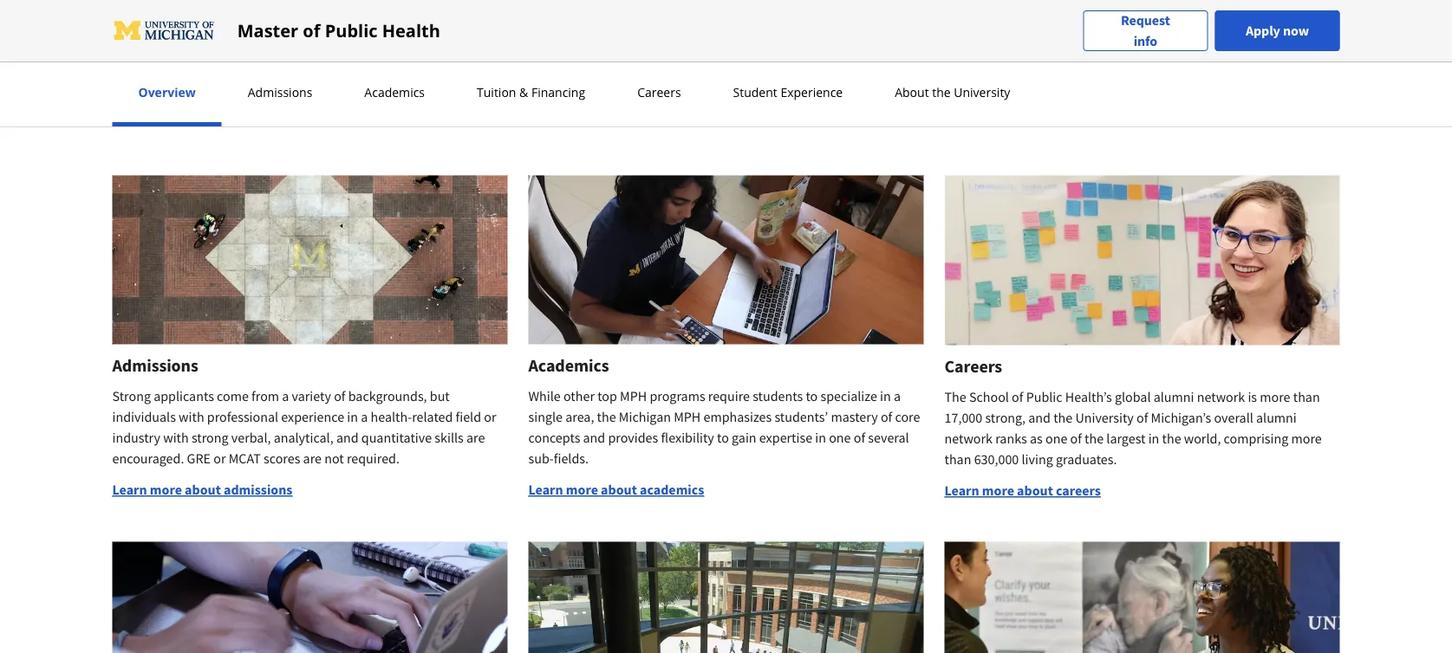 Task type: vqa. For each thing, say whether or not it's contained in the screenshot.
· in the #38 University in the World (Academic Ranking of World Universities, 2019) Master's Degree · 2 years
no



Task type: locate. For each thing, give the bounding box(es) containing it.
2 horizontal spatial a
[[894, 388, 901, 405]]

mph up michigan
[[620, 388, 647, 405]]

1 vertical spatial university
[[1076, 410, 1134, 427]]

of down mastery
[[854, 430, 866, 447]]

more right is
[[1260, 389, 1291, 406]]

1 horizontal spatial alumni
[[1257, 410, 1297, 427]]

in right largest
[[1149, 431, 1160, 448]]

school
[[970, 389, 1009, 406]]

students
[[753, 388, 803, 405]]

1 horizontal spatial academics
[[529, 355, 609, 376]]

a up core
[[894, 388, 901, 405]]

specialize
[[821, 388, 878, 405]]

experience
[[281, 409, 344, 426]]

industry
[[112, 430, 160, 447]]

about down living
[[1017, 483, 1054, 500]]

learn more about academics
[[529, 482, 705, 499]]

apply
[[1246, 22, 1281, 39]]

with up the "gre"
[[163, 430, 189, 447]]

academics up other
[[529, 355, 609, 376]]

strong applicants come from a variety of backgrounds, but individuals with professional experience in a health-related field or industry with strong verbal, analytical, and quantitative skills are encouraged. gre or mcat scores are not required.
[[112, 388, 497, 468]]

0 horizontal spatial about
[[611, 69, 684, 107]]

global
[[1115, 389, 1151, 406]]

learn more about admissions link
[[112, 482, 293, 499]]

in right specialize
[[880, 388, 891, 405]]

1 vertical spatial admissions
[[112, 355, 198, 376]]

1 horizontal spatial to
[[806, 388, 818, 405]]

learn more about careers
[[945, 483, 1101, 500]]

or right the "gre"
[[214, 450, 226, 468]]

0 horizontal spatial university
[[954, 84, 1011, 101]]

of right variety
[[334, 388, 346, 405]]

about for about the university
[[895, 84, 929, 101]]

analytical,
[[274, 430, 334, 447]]

one down mastery
[[829, 430, 851, 447]]

1 horizontal spatial mph
[[674, 409, 701, 426]]

university inside the school of public health's global alumni network is more than 17,000 strong, and the university of michigan's overall alumni network ranks as one of the largest in the world, comprising more than 630,000 living graduates.
[[1076, 410, 1134, 427]]

0 horizontal spatial academics
[[365, 84, 425, 101]]

to up the students'
[[806, 388, 818, 405]]

2 horizontal spatial learn
[[945, 483, 980, 500]]

are down field
[[467, 430, 485, 447]]

is
[[1248, 389, 1258, 406]]

about
[[611, 69, 684, 107], [895, 84, 929, 101]]

overview link
[[133, 84, 201, 101]]

student
[[733, 84, 778, 101]]

learn down 630,000
[[945, 483, 980, 500]]

1 vertical spatial alumni
[[1257, 410, 1297, 427]]

0 vertical spatial alumni
[[1154, 389, 1195, 406]]

about the university
[[895, 84, 1011, 101]]

1 vertical spatial network
[[945, 431, 993, 448]]

0 horizontal spatial one
[[829, 430, 851, 447]]

network
[[1197, 389, 1246, 406], [945, 431, 993, 448]]

of up strong,
[[1012, 389, 1024, 406]]

0 horizontal spatial mph
[[620, 388, 647, 405]]

1 horizontal spatial admissions
[[248, 84, 313, 101]]

alumni up michigan's
[[1154, 389, 1195, 406]]

to left gain
[[717, 430, 729, 447]]

1 vertical spatial mph
[[674, 409, 701, 426]]

the
[[690, 69, 731, 107], [933, 84, 951, 101], [597, 409, 616, 426], [1054, 410, 1073, 427], [1085, 431, 1104, 448], [1163, 431, 1182, 448]]

or right field
[[484, 409, 497, 426]]

1 horizontal spatial than
[[1294, 389, 1321, 406]]

fields.
[[554, 450, 589, 468]]

gre
[[187, 450, 211, 468]]

learn more about academics link
[[529, 482, 705, 499]]

0 horizontal spatial admissions
[[112, 355, 198, 376]]

mph
[[620, 388, 647, 405], [674, 409, 701, 426]]

master of public health
[[237, 19, 440, 42]]

academics
[[365, 84, 425, 101], [529, 355, 609, 376]]

2 horizontal spatial about
[[1017, 483, 1054, 500]]

a left health-
[[361, 409, 368, 426]]

ranks
[[996, 431, 1028, 448]]

0 horizontal spatial about
[[185, 482, 221, 499]]

0 vertical spatial careers
[[638, 84, 681, 101]]

while other top mph programs require students to specialize in a single area, the michigan mph emphasizes students' mastery of core concepts and provides flexibility to gain expertise in one of several sub-fields.
[[529, 388, 921, 468]]

public left health
[[325, 19, 378, 42]]

more for careers
[[983, 483, 1015, 500]]

of inside strong applicants come from a variety of backgrounds, but individuals with professional experience in a health-related field or industry with strong verbal, analytical, and quantitative skills are encouraged. gre or mcat scores are not required.
[[334, 388, 346, 405]]

and down area,
[[583, 430, 606, 447]]

learn
[[112, 482, 147, 499], [529, 482, 563, 499], [945, 483, 980, 500]]

academics down health
[[365, 84, 425, 101]]

sub-
[[529, 450, 554, 468]]

one right as on the right of page
[[1046, 431, 1068, 448]]

0 horizontal spatial and
[[336, 430, 359, 447]]

request info
[[1121, 12, 1171, 50]]

mcat
[[229, 450, 261, 468]]

1 horizontal spatial public
[[1027, 389, 1063, 406]]

one inside while other top mph programs require students to specialize in a single area, the michigan mph emphasizes students' mastery of core concepts and provides flexibility to gain expertise in one of several sub-fields.
[[829, 430, 851, 447]]

about left academics at the bottom of the page
[[601, 482, 637, 499]]

than right is
[[1294, 389, 1321, 406]]

about down the "gre"
[[185, 482, 221, 499]]

1 vertical spatial or
[[214, 450, 226, 468]]

1 horizontal spatial a
[[361, 409, 368, 426]]

backgrounds,
[[348, 388, 427, 405]]

and inside while other top mph programs require students to specialize in a single area, the michigan mph emphasizes students' mastery of core concepts and provides flexibility to gain expertise in one of several sub-fields.
[[583, 430, 606, 447]]

1 horizontal spatial learn
[[529, 482, 563, 499]]

with
[[179, 409, 204, 426], [163, 430, 189, 447]]

with down 'applicants'
[[179, 409, 204, 426]]

0 horizontal spatial or
[[214, 450, 226, 468]]

1 vertical spatial are
[[303, 450, 322, 468]]

info
[[1134, 33, 1158, 50]]

0 vertical spatial university
[[954, 84, 1011, 101]]

university of michigan image
[[112, 17, 217, 45]]

alumni
[[1154, 389, 1195, 406], [1257, 410, 1297, 427]]

1 horizontal spatial are
[[467, 430, 485, 447]]

admissions up strong
[[112, 355, 198, 376]]

related
[[412, 409, 453, 426]]

and inside the school of public health's global alumni network is more than 17,000 strong, and the university of michigan's overall alumni network ranks as one of the largest in the world, comprising more than 630,000 living graduates.
[[1029, 410, 1051, 427]]

0 vertical spatial public
[[325, 19, 378, 42]]

apply now button
[[1215, 10, 1340, 51]]

1 vertical spatial to
[[717, 430, 729, 447]]

single
[[529, 409, 563, 426]]

about for admissions
[[185, 482, 221, 499]]

applicants
[[154, 388, 214, 405]]

michigan's
[[1151, 410, 1212, 427]]

more down 630,000
[[983, 483, 1015, 500]]

are left not
[[303, 450, 322, 468]]

graduates.
[[1056, 451, 1118, 469]]

0 horizontal spatial are
[[303, 450, 322, 468]]

0 horizontal spatial than
[[945, 451, 972, 469]]

mph up the flexibility
[[674, 409, 701, 426]]

learn for academics
[[529, 482, 563, 499]]

program
[[736, 69, 842, 107]]

1 vertical spatial careers
[[945, 356, 1003, 377]]

and up as on the right of page
[[1029, 410, 1051, 427]]

overall
[[1215, 410, 1254, 427]]

1 horizontal spatial one
[[1046, 431, 1068, 448]]

in down the students'
[[816, 430, 827, 447]]

network up overall
[[1197, 389, 1246, 406]]

more down encouraged.
[[150, 482, 182, 499]]

now
[[1284, 22, 1310, 39]]

learn for admissions
[[112, 482, 147, 499]]

learn down sub-
[[529, 482, 563, 499]]

largest
[[1107, 431, 1146, 448]]

from
[[252, 388, 279, 405]]

public up as on the right of page
[[1027, 389, 1063, 406]]

1 vertical spatial public
[[1027, 389, 1063, 406]]

to
[[806, 388, 818, 405], [717, 430, 729, 447]]

learn more about admissions
[[112, 482, 293, 499]]

or
[[484, 409, 497, 426], [214, 450, 226, 468]]

0 vertical spatial or
[[484, 409, 497, 426]]

in inside the school of public health's global alumni network is more than 17,000 strong, and the university of michigan's overall alumni network ranks as one of the largest in the world, comprising more than 630,000 living graduates.
[[1149, 431, 1160, 448]]

about
[[185, 482, 221, 499], [601, 482, 637, 499], [1017, 483, 1054, 500]]

more
[[1260, 389, 1291, 406], [1292, 431, 1322, 448], [150, 482, 182, 499], [566, 482, 598, 499], [983, 483, 1015, 500]]

admissions down master
[[248, 84, 313, 101]]

1 horizontal spatial and
[[583, 430, 606, 447]]

0 horizontal spatial network
[[945, 431, 993, 448]]

and up not
[[336, 430, 359, 447]]

a right from
[[282, 388, 289, 405]]

flexibility
[[661, 430, 714, 447]]

1 vertical spatial academics
[[529, 355, 609, 376]]

student experience
[[733, 84, 843, 101]]

1 horizontal spatial network
[[1197, 389, 1246, 406]]

1 horizontal spatial about
[[601, 482, 637, 499]]

1 horizontal spatial about
[[895, 84, 929, 101]]

and
[[1029, 410, 1051, 427], [336, 430, 359, 447], [583, 430, 606, 447]]

2 horizontal spatial and
[[1029, 410, 1051, 427]]

in left health-
[[347, 409, 358, 426]]

careers
[[638, 84, 681, 101], [945, 356, 1003, 377]]

0 horizontal spatial learn
[[112, 482, 147, 499]]

of
[[303, 19, 320, 42], [334, 388, 346, 405], [1012, 389, 1024, 406], [881, 409, 893, 426], [1137, 410, 1149, 427], [854, 430, 866, 447], [1071, 431, 1082, 448]]

more down fields.
[[566, 482, 598, 499]]

1 horizontal spatial university
[[1076, 410, 1134, 427]]

are
[[467, 430, 485, 447], [303, 450, 322, 468]]

comprising
[[1224, 431, 1289, 448]]

0 horizontal spatial to
[[717, 430, 729, 447]]

network down 17,000
[[945, 431, 993, 448]]

alumni up comprising
[[1257, 410, 1297, 427]]

than left 630,000
[[945, 451, 972, 469]]

0 vertical spatial mph
[[620, 388, 647, 405]]

learn down encouraged.
[[112, 482, 147, 499]]

verbal,
[[231, 430, 271, 447]]

0 horizontal spatial careers
[[638, 84, 681, 101]]



Task type: describe. For each thing, give the bounding box(es) containing it.
emphasizes
[[704, 409, 772, 426]]

health's
[[1066, 389, 1113, 406]]

area,
[[566, 409, 594, 426]]

concepts
[[529, 430, 581, 447]]

careers link
[[632, 84, 687, 101]]

skills
[[435, 430, 464, 447]]

&
[[520, 84, 528, 101]]

admissions link
[[243, 84, 318, 101]]

0 vertical spatial are
[[467, 430, 485, 447]]

the
[[945, 389, 967, 406]]

several
[[868, 430, 910, 447]]

about for about the program
[[611, 69, 684, 107]]

0 vertical spatial with
[[179, 409, 204, 426]]

of down the global
[[1137, 410, 1149, 427]]

admissions
[[224, 482, 293, 499]]

about the university link
[[890, 84, 1016, 101]]

0 horizontal spatial alumni
[[1154, 389, 1195, 406]]

quantitative
[[361, 430, 432, 447]]

in inside strong applicants come from a variety of backgrounds, but individuals with professional experience in a health-related field or industry with strong verbal, analytical, and quantitative skills are encouraged. gre or mcat scores are not required.
[[347, 409, 358, 426]]

about the program
[[611, 69, 842, 107]]

experience
[[781, 84, 843, 101]]

0 vertical spatial than
[[1294, 389, 1321, 406]]

expertise
[[760, 430, 813, 447]]

the inside while other top mph programs require students to specialize in a single area, the michigan mph emphasizes students' mastery of core concepts and provides flexibility to gain expertise in one of several sub-fields.
[[597, 409, 616, 426]]

the school of public health's global alumni network is more than 17,000 strong, and the university of michigan's overall alumni network ranks as one of the largest in the world, comprising more than 630,000 living graduates.
[[945, 389, 1322, 469]]

more for academics
[[566, 482, 598, 499]]

about for academics
[[601, 482, 637, 499]]

programs
[[650, 388, 706, 405]]

1 vertical spatial with
[[163, 430, 189, 447]]

while
[[529, 388, 561, 405]]

academics link
[[359, 84, 430, 101]]

one inside the school of public health's global alumni network is more than 17,000 strong, and the university of michigan's overall alumni network ranks as one of the largest in the world, comprising more than 630,000 living graduates.
[[1046, 431, 1068, 448]]

variety
[[292, 388, 331, 405]]

17,000
[[945, 410, 983, 427]]

encouraged.
[[112, 450, 184, 468]]

public inside the school of public health's global alumni network is more than 17,000 strong, and the university of michigan's overall alumni network ranks as one of the largest in the world, comprising more than 630,000 living graduates.
[[1027, 389, 1063, 406]]

tuition
[[477, 84, 516, 101]]

0 vertical spatial network
[[1197, 389, 1246, 406]]

tuition & financing link
[[472, 84, 591, 101]]

1 horizontal spatial or
[[484, 409, 497, 426]]

scores
[[264, 450, 300, 468]]

request info button
[[1084, 10, 1209, 52]]

apply now
[[1246, 22, 1310, 39]]

more right comprising
[[1292, 431, 1322, 448]]

strong,
[[986, 410, 1026, 427]]

0 vertical spatial academics
[[365, 84, 425, 101]]

about for careers
[[1017, 483, 1054, 500]]

1 vertical spatial than
[[945, 451, 972, 469]]

careers
[[1056, 483, 1101, 500]]

academics
[[640, 482, 705, 499]]

health-
[[371, 409, 412, 426]]

field
[[456, 409, 481, 426]]

students'
[[775, 409, 829, 426]]

0 horizontal spatial a
[[282, 388, 289, 405]]

request
[[1121, 12, 1171, 29]]

gain
[[732, 430, 757, 447]]

more for admissions
[[150, 482, 182, 499]]

financing
[[532, 84, 586, 101]]

living
[[1022, 451, 1054, 469]]

strong
[[112, 388, 151, 405]]

tuition & financing
[[477, 84, 586, 101]]

provides
[[608, 430, 659, 447]]

but
[[430, 388, 450, 405]]

master
[[237, 19, 298, 42]]

and inside strong applicants come from a variety of backgrounds, but individuals with professional experience in a health-related field or industry with strong verbal, analytical, and quantitative skills are encouraged. gre or mcat scores are not required.
[[336, 430, 359, 447]]

of right master
[[303, 19, 320, 42]]

630,000
[[975, 451, 1019, 469]]

0 vertical spatial to
[[806, 388, 818, 405]]

health
[[382, 19, 440, 42]]

world,
[[1185, 431, 1221, 448]]

learn for careers
[[945, 483, 980, 500]]

require
[[708, 388, 750, 405]]

learn more about careers link
[[945, 483, 1101, 500]]

as
[[1030, 431, 1043, 448]]

0 horizontal spatial public
[[325, 19, 378, 42]]

individuals
[[112, 409, 176, 426]]

professional
[[207, 409, 278, 426]]

required.
[[347, 450, 400, 468]]

a inside while other top mph programs require students to specialize in a single area, the michigan mph emphasizes students' mastery of core concepts and provides flexibility to gain expertise in one of several sub-fields.
[[894, 388, 901, 405]]

of up several at the right of the page
[[881, 409, 893, 426]]

come
[[217, 388, 249, 405]]

not
[[325, 450, 344, 468]]

0 vertical spatial admissions
[[248, 84, 313, 101]]

other
[[564, 388, 595, 405]]

michigan
[[619, 409, 671, 426]]

overview
[[138, 84, 196, 101]]

student experience link
[[728, 84, 848, 101]]

top
[[598, 388, 617, 405]]

mastery
[[831, 409, 878, 426]]

core
[[895, 409, 921, 426]]

1 horizontal spatial careers
[[945, 356, 1003, 377]]

of up graduates.
[[1071, 431, 1082, 448]]



